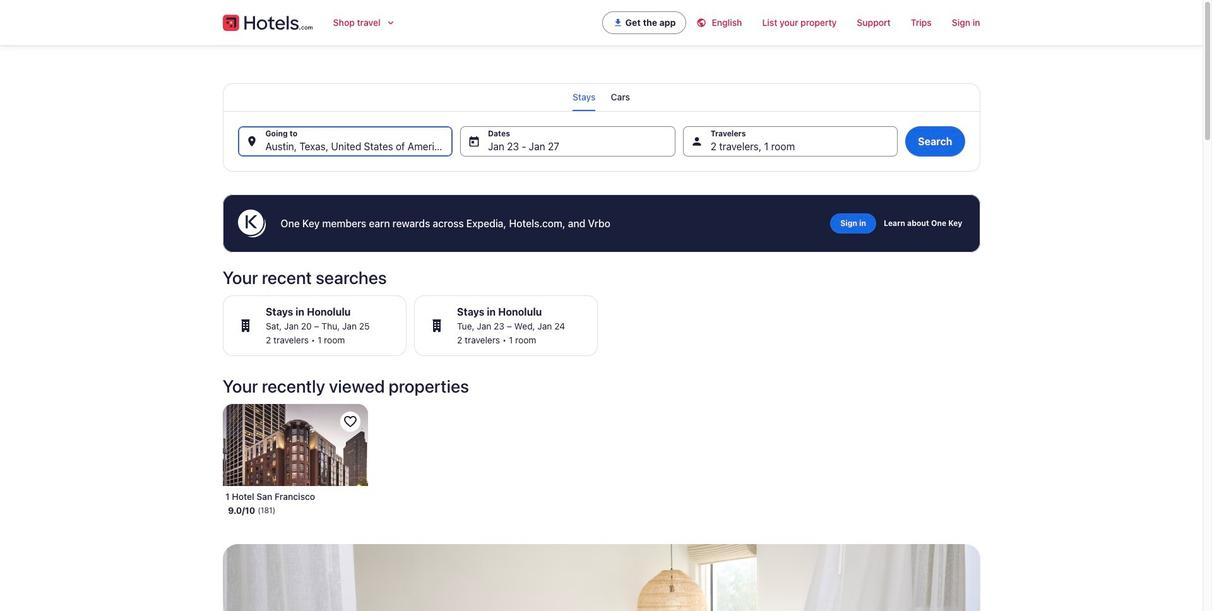 Task type: describe. For each thing, give the bounding box(es) containing it.
Save 1 Hotel San Francisco to a trip checkbox
[[340, 412, 361, 432]]

stays image
[[238, 318, 253, 334]]

download the app button image
[[613, 18, 623, 28]]



Task type: vqa. For each thing, say whether or not it's contained in the screenshot.
tab list
yes



Task type: locate. For each thing, give the bounding box(es) containing it.
stays image
[[429, 318, 444, 334]]

shop travel image
[[386, 18, 396, 28]]

main content
[[0, 45, 1203, 611]]

small image
[[697, 18, 712, 28]]

tab list
[[223, 83, 981, 111]]

exterior image
[[223, 404, 368, 486]]

hotels logo image
[[223, 13, 313, 33]]



